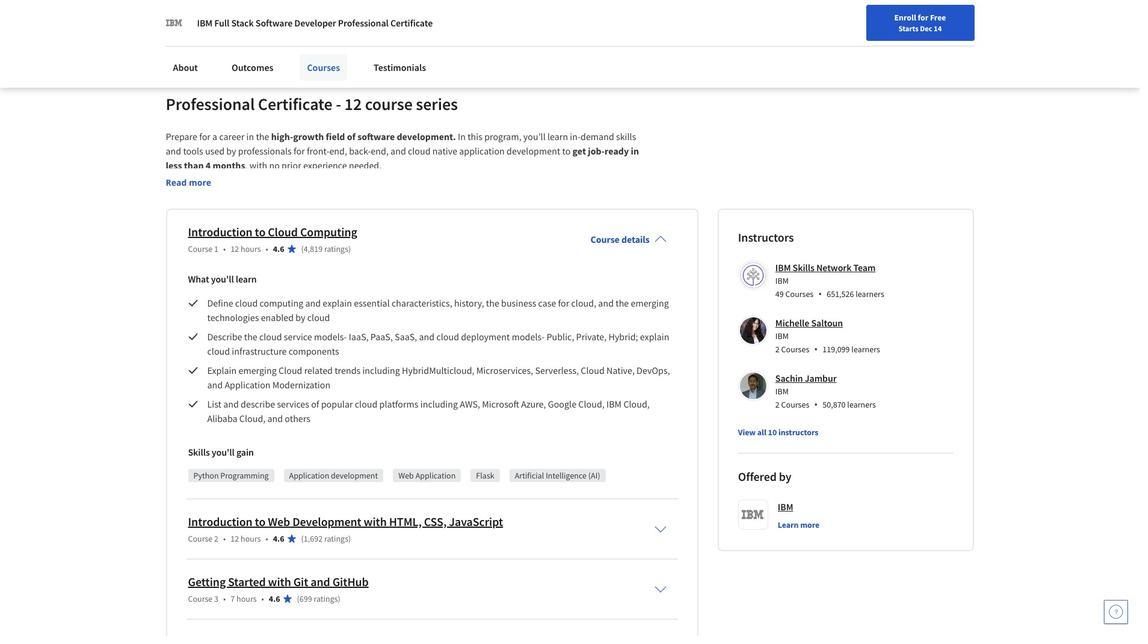 Task type: locate. For each thing, give the bounding box(es) containing it.
1 horizontal spatial your
[[824, 14, 840, 25]]

14
[[934, 23, 942, 33]]

emerging down 'infrastructure' on the bottom of page
[[239, 365, 277, 377]]

1 horizontal spatial web
[[399, 471, 414, 482]]

cloud, down native,
[[624, 399, 650, 411]]

explain
[[207, 365, 237, 377]]

series
[[416, 93, 458, 115]]

0 horizontal spatial web
[[268, 515, 290, 530]]

1 introduction from the top
[[188, 225, 253, 240]]

1 vertical spatial to
[[255, 225, 266, 240]]

1 horizontal spatial application
[[289, 471, 330, 482]]

1 horizontal spatial skills
[[793, 262, 815, 274]]

of left "popular"
[[311, 399, 319, 411]]

and right computing
[[306, 297, 321, 309]]

(ai)
[[589, 471, 601, 482]]

cloud for to
[[268, 225, 298, 240]]

1 vertical spatial professional
[[166, 93, 255, 115]]

) for git
[[338, 594, 341, 605]]

application up development on the bottom left
[[289, 471, 330, 482]]

12 up started at the bottom left
[[231, 534, 239, 545]]

0 vertical spatial 4.6
[[273, 244, 284, 255]]

ibm skills network team ibm 49 courses • 651,526 learners
[[776, 262, 885, 301]]

and down explain
[[207, 379, 223, 391]]

with right ,
[[250, 159, 267, 172]]

ratings right 699
[[314, 594, 338, 605]]

and right list on the left
[[223, 399, 239, 411]]

( down development on the bottom left
[[301, 534, 304, 545]]

4.6 down introduction to cloud computing link
[[273, 244, 284, 255]]

end, down software
[[371, 145, 389, 157]]

4.6 down getting started with git and github link
[[269, 594, 280, 605]]

more inside the read more button
[[189, 177, 211, 188]]

• left 50,870
[[815, 399, 818, 412]]

on
[[219, 19, 230, 31]]

0 horizontal spatial skills
[[188, 447, 210, 459]]

sachin jambur image
[[740, 373, 767, 400]]

2 vertical spatial (
[[297, 594, 300, 605]]

•
[[223, 244, 226, 255], [266, 244, 268, 255], [819, 288, 823, 301], [815, 343, 818, 356], [815, 399, 818, 412], [223, 534, 226, 545], [266, 534, 268, 545], [223, 594, 226, 605], [262, 594, 264, 605]]

1 vertical spatial learners
[[852, 344, 881, 355]]

with left "git" in the left of the page
[[268, 575, 291, 590]]

including inside list and describe services of popular cloud platforms including aws, microsoft azure, google cloud, ibm cloud, alibaba cloud, and others
[[421, 399, 458, 411]]

0 vertical spatial including
[[363, 365, 400, 377]]

development up introduction to web development with html, css, javascript
[[331, 471, 378, 482]]

0 horizontal spatial cloud,
[[239, 413, 266, 425]]

explain right hybrid;
[[640, 331, 670, 343]]

( for development
[[301, 534, 304, 545]]

ratings for git
[[314, 594, 338, 605]]

learners inside michelle saltoun ibm 2 courses • 119,099 learners
[[852, 344, 881, 355]]

to left get
[[563, 145, 571, 157]]

1 horizontal spatial emerging
[[631, 297, 669, 309]]

0 vertical spatial in
[[301, 19, 309, 31]]

0 horizontal spatial by
[[227, 145, 236, 157]]

iaas,
[[349, 331, 369, 343]]

back-
[[349, 145, 371, 157]]

2 inside sachin jambur ibm 2 courses • 50,870 learners
[[776, 400, 780, 411]]

introduction to web development with html, css, javascript
[[188, 515, 503, 530]]

courses down michelle
[[782, 344, 810, 355]]

cloud down development.
[[408, 145, 431, 157]]

learners inside sachin jambur ibm 2 courses • 50,870 learners
[[848, 400, 877, 411]]

more right learn
[[801, 520, 820, 531]]

network
[[817, 262, 852, 274]]

0 vertical spatial certificate
[[391, 17, 433, 29]]

12 right -
[[345, 93, 362, 115]]

1 vertical spatial skills
[[188, 447, 210, 459]]

2 down michelle
[[776, 344, 780, 355]]

started
[[228, 575, 266, 590]]

2 vertical spatial ratings
[[314, 594, 338, 605]]

• down introduction to cloud computing link
[[266, 244, 268, 255]]

course for introduction to cloud computing
[[188, 244, 213, 255]]

with
[[250, 159, 267, 172], [364, 515, 387, 530], [268, 575, 291, 590]]

0 vertical spatial introduction
[[188, 225, 253, 240]]

essential
[[354, 297, 390, 309]]

by right offered
[[780, 470, 792, 485]]

1 horizontal spatial of
[[347, 131, 356, 143]]

emerging inside define cloud computing and explain essential characteristics, history, the business case for cloud, and the emerging technologies enabled by cloud
[[631, 297, 669, 309]]

• up getting
[[223, 534, 226, 545]]

0 vertical spatial with
[[250, 159, 267, 172]]

computing
[[260, 297, 304, 309]]

define cloud computing and explain essential characteristics, history, the business case for cloud, and the emerging technologies enabled by cloud
[[207, 297, 671, 324]]

ibm skills network team image
[[740, 262, 767, 289]]

and inside explain emerging cloud related trends including hybridmulticloud, microservices, serverless, cloud native, devops, and application modernization
[[207, 379, 223, 391]]

1 vertical spatial explain
[[640, 331, 670, 343]]

view all 10 instructors
[[739, 427, 819, 438]]

1 horizontal spatial models-
[[512, 331, 545, 343]]

microsoft
[[482, 399, 520, 411]]

introduction up "course 2 • 12 hours •"
[[188, 515, 253, 530]]

1 vertical spatial ratings
[[324, 534, 349, 545]]

0 horizontal spatial more
[[189, 177, 211, 188]]

and up ( 699 ratings )
[[311, 575, 330, 590]]

1 vertical spatial introduction
[[188, 515, 253, 530]]

2 horizontal spatial in
[[631, 145, 639, 157]]

1 vertical spatial emerging
[[239, 365, 277, 377]]

) for computing
[[349, 244, 351, 255]]

popular
[[321, 399, 353, 411]]

12 for 1
[[231, 244, 239, 255]]

0 horizontal spatial with
[[250, 159, 267, 172]]

) down introduction to web development with html, css, javascript
[[349, 534, 351, 545]]

0 horizontal spatial development
[[331, 471, 378, 482]]

2 vertical spatial hours
[[237, 594, 257, 605]]

hours down introduction to cloud computing link
[[241, 244, 261, 255]]

you'll left gain
[[212, 447, 235, 459]]

2 inside michelle saltoun ibm 2 courses • 119,099 learners
[[776, 344, 780, 355]]

1 vertical spatial learn
[[236, 273, 257, 285]]

job-
[[588, 145, 605, 157]]

0 vertical spatial )
[[349, 244, 351, 255]]

show notifications image
[[978, 15, 993, 30]]

1 horizontal spatial more
[[801, 520, 820, 531]]

python
[[194, 471, 219, 482]]

computing
[[300, 225, 358, 240]]

2 introduction from the top
[[188, 515, 253, 530]]

by inside in this program, you'll learn in-demand skills and tools used by professionals for front-end, back-end, and cloud native application development to
[[227, 145, 236, 157]]

cloud for emerging
[[279, 365, 303, 377]]

2 vertical spatial )
[[338, 594, 341, 605]]

None search field
[[172, 8, 461, 32]]

native,
[[607, 365, 635, 377]]

0 vertical spatial learn
[[548, 131, 568, 143]]

1 vertical spatial web
[[268, 515, 290, 530]]

2 vertical spatial learners
[[848, 400, 877, 411]]

and up less on the left of the page
[[166, 145, 181, 157]]

cloud right "popular"
[[355, 399, 378, 411]]

course left 1
[[188, 244, 213, 255]]

1 vertical spatial including
[[421, 399, 458, 411]]

learners down team
[[856, 289, 885, 300]]

1 vertical spatial (
[[301, 534, 304, 545]]

private,
[[577, 331, 607, 343]]

certificate up high-
[[258, 93, 333, 115]]

2 vertical spatial 2
[[214, 534, 219, 545]]

2 horizontal spatial cloud,
[[624, 399, 650, 411]]

1 vertical spatial 4.6
[[273, 534, 284, 545]]

learn inside in this program, you'll learn in-demand skills and tools used by professionals for front-end, back-end, and cloud native application development to
[[548, 131, 568, 143]]

learn left in-
[[548, 131, 568, 143]]

1 horizontal spatial learn
[[548, 131, 568, 143]]

cloud up 'infrastructure' on the bottom of page
[[259, 331, 282, 343]]

hours for web
[[241, 534, 261, 545]]

ibm inside michelle saltoun ibm 2 courses • 119,099 learners
[[776, 331, 789, 342]]

) down computing
[[349, 244, 351, 255]]

1 vertical spatial hours
[[241, 534, 261, 545]]

to up course 1 • 12 hours •
[[255, 225, 266, 240]]

2 vertical spatial 4.6
[[269, 594, 280, 605]]

-
[[336, 93, 341, 115]]

what
[[188, 273, 209, 285]]

english
[[910, 14, 939, 26]]

by down career
[[227, 145, 236, 157]]

coursera career certificate image
[[747, 0, 948, 67]]

ibm image
[[166, 14, 183, 31]]

emerging up hybrid;
[[631, 297, 669, 309]]

course up getting
[[188, 534, 213, 545]]

0 horizontal spatial application
[[225, 379, 271, 391]]

months
[[213, 159, 245, 172]]

emerging inside explain emerging cloud related trends including hybridmulticloud, microservices, serverless, cloud native, devops, and application modernization
[[239, 365, 277, 377]]

career
[[859, 14, 882, 25]]

the
[[256, 131, 269, 143], [486, 297, 500, 309], [616, 297, 629, 309], [244, 331, 258, 343]]

and inside describe the cloud service models- iaas, paas, saas, and cloud deployment models- public, private, hybrid; explain cloud infrastructure components
[[419, 331, 435, 343]]

serverless,
[[535, 365, 579, 377]]

certificate up testimonials
[[391, 17, 433, 29]]

course
[[591, 234, 620, 246], [188, 244, 213, 255], [188, 534, 213, 545], [188, 594, 213, 605]]

new
[[842, 14, 857, 25]]

infrastructure
[[232, 346, 287, 358]]

2 end, from the left
[[371, 145, 389, 157]]

program,
[[485, 131, 522, 143]]

for right case
[[558, 297, 570, 309]]

1 vertical spatial )
[[349, 534, 351, 545]]

( 1,692 ratings )
[[301, 534, 351, 545]]

google
[[548, 399, 577, 411]]

0 vertical spatial learners
[[856, 289, 885, 300]]

needed.
[[349, 159, 382, 172]]

your
[[824, 14, 840, 25], [311, 19, 329, 31]]

learn down course 1 • 12 hours •
[[236, 273, 257, 285]]

application up describe
[[225, 379, 271, 391]]

) for development
[[349, 534, 351, 545]]

0 horizontal spatial learn
[[236, 273, 257, 285]]

characteristics,
[[392, 297, 453, 309]]

0 vertical spatial explain
[[323, 297, 352, 309]]

in right software
[[301, 19, 309, 31]]

cloud, down describe
[[239, 413, 266, 425]]

0 horizontal spatial certificate
[[258, 93, 333, 115]]

ratings
[[324, 244, 349, 255], [324, 534, 349, 545], [314, 594, 338, 605]]

you'll
[[211, 273, 234, 285], [212, 447, 235, 459]]

1 vertical spatial by
[[296, 312, 306, 324]]

more down than on the left of the page
[[189, 177, 211, 188]]

2 up getting
[[214, 534, 219, 545]]

1,692
[[304, 534, 323, 545]]

performance
[[331, 19, 383, 31]]

including right trends at the bottom left of page
[[363, 365, 400, 377]]

michelle saltoun link
[[776, 317, 844, 329]]

• down getting started with git and github link
[[262, 594, 264, 605]]

cloud up modernization
[[279, 365, 303, 377]]

find your new career
[[807, 14, 882, 25]]

0 vertical spatial more
[[189, 177, 211, 188]]

2 vertical spatial to
[[255, 515, 266, 530]]

by up service
[[296, 312, 306, 324]]

you'll right 'what'
[[211, 273, 234, 285]]

ibm skills network team link
[[776, 262, 876, 274]]

and right cloud,
[[599, 297, 614, 309]]

1 horizontal spatial end,
[[371, 145, 389, 157]]

all
[[758, 427, 767, 438]]

2 up view all 10 instructors button
[[776, 400, 780, 411]]

stack
[[231, 17, 254, 29]]

0 horizontal spatial including
[[363, 365, 400, 377]]

to up "course 2 • 12 hours •"
[[255, 515, 266, 530]]

2 models- from the left
[[512, 331, 545, 343]]

cloud
[[268, 225, 298, 240], [279, 365, 303, 377], [581, 365, 605, 377]]

explain left essential on the left top of the page
[[323, 297, 352, 309]]

learners for jambur
[[848, 400, 877, 411]]

professional up a
[[166, 93, 255, 115]]

ratings down computing
[[324, 244, 349, 255]]

emerging
[[631, 297, 669, 309], [239, 365, 277, 377]]

to for development
[[255, 515, 266, 530]]

learners right 50,870
[[848, 400, 877, 411]]

) down github
[[338, 594, 341, 605]]

web left development on the bottom left
[[268, 515, 290, 530]]

courses
[[307, 61, 340, 73], [786, 289, 814, 300], [782, 344, 810, 355], [782, 400, 810, 411]]

cloud,
[[579, 399, 605, 411], [624, 399, 650, 411], [239, 413, 266, 425]]

0 horizontal spatial models-
[[314, 331, 347, 343]]

the up 'infrastructure' on the bottom of page
[[244, 331, 258, 343]]

cloud inside list and describe services of popular cloud platforms including aws, microsoft azure, google cloud, ibm cloud, alibaba cloud, and others
[[355, 399, 378, 411]]

2 vertical spatial with
[[268, 575, 291, 590]]

0 vertical spatial skills
[[793, 262, 815, 274]]

hours up started at the bottom left
[[241, 534, 261, 545]]

application inside explain emerging cloud related trends including hybridmulticloud, microservices, serverless, cloud native, devops, and application modernization
[[225, 379, 271, 391]]

1 vertical spatial 2
[[776, 400, 780, 411]]

professional right developer on the left
[[338, 17, 389, 29]]

more for learn more
[[801, 520, 820, 531]]

to inside in this program, you'll learn in-demand skills and tools used by professionals for front-end, back-end, and cloud native application development to
[[563, 145, 571, 157]]

0 vertical spatial (
[[301, 244, 304, 255]]

• left 119,099
[[815, 343, 818, 356]]

12 right 1
[[231, 244, 239, 255]]

0 horizontal spatial in
[[247, 131, 254, 143]]

share it on social media and in your performance review
[[186, 19, 412, 31]]

1 horizontal spatial development
[[507, 145, 561, 157]]

application up the css,
[[416, 471, 456, 482]]

learners inside ibm skills network team ibm 49 courses • 651,526 learners
[[856, 289, 885, 300]]

and right saas,
[[419, 331, 435, 343]]

hours for cloud
[[241, 244, 261, 255]]

0 horizontal spatial explain
[[323, 297, 352, 309]]

demand
[[581, 131, 615, 143]]

0 vertical spatial 12
[[345, 93, 362, 115]]

the up hybrid;
[[616, 297, 629, 309]]

( down "git" in the left of the page
[[297, 594, 300, 605]]

0 vertical spatial hours
[[241, 244, 261, 255]]

case
[[539, 297, 557, 309]]

enroll for free starts dec 14
[[895, 12, 947, 33]]

modernization
[[273, 379, 331, 391]]

in this program, you'll learn in-demand skills and tools used by professionals for front-end, back-end, and cloud native application development to
[[166, 131, 639, 157]]

0 vertical spatial ratings
[[324, 244, 349, 255]]

in inside the get job-ready in less than 4 months
[[631, 145, 639, 157]]

development.
[[397, 131, 456, 143]]

end, down "field"
[[330, 145, 347, 157]]

1 vertical spatial more
[[801, 520, 820, 531]]

• left 651,526
[[819, 288, 823, 301]]

models- left public,
[[512, 331, 545, 343]]

• up getting started with git and github link
[[266, 534, 268, 545]]

technologies
[[207, 312, 259, 324]]

0 vertical spatial you'll
[[211, 273, 234, 285]]

cloud left computing
[[268, 225, 298, 240]]

4.6 for web
[[273, 534, 284, 545]]

experience
[[303, 159, 347, 172]]

1 horizontal spatial professional
[[338, 17, 389, 29]]

( 4,819 ratings )
[[301, 244, 351, 255]]

english button
[[888, 0, 961, 39]]

0 vertical spatial development
[[507, 145, 561, 157]]

full
[[215, 17, 230, 29]]

web up html,
[[399, 471, 414, 482]]

including down explain emerging cloud related trends including hybridmulticloud, microservices, serverless, cloud native, devops, and application modernization
[[421, 399, 458, 411]]

skills up python on the left bottom of page
[[188, 447, 210, 459]]

• right 1
[[223, 244, 226, 255]]

1 horizontal spatial explain
[[640, 331, 670, 343]]

1 vertical spatial you'll
[[212, 447, 235, 459]]

0 vertical spatial 2
[[776, 344, 780, 355]]

course left 3
[[188, 594, 213, 605]]

development down the you'll
[[507, 145, 561, 157]]

0 horizontal spatial of
[[311, 399, 319, 411]]

more inside learn more button
[[801, 520, 820, 531]]

0 vertical spatial to
[[563, 145, 571, 157]]

and right media
[[284, 19, 299, 31]]

2 horizontal spatial by
[[780, 470, 792, 485]]

growth
[[293, 131, 324, 143]]

1 horizontal spatial by
[[296, 312, 306, 324]]

1 end, from the left
[[330, 145, 347, 157]]

1 vertical spatial in
[[247, 131, 254, 143]]

business
[[502, 297, 537, 309]]

1 vertical spatial 12
[[231, 244, 239, 255]]

1 vertical spatial of
[[311, 399, 319, 411]]

2 vertical spatial 12
[[231, 534, 239, 545]]

1 vertical spatial development
[[331, 471, 378, 482]]

• inside ibm skills network team ibm 49 courses • 651,526 learners
[[819, 288, 823, 301]]

course left details
[[591, 234, 620, 246]]

for up the dec
[[918, 12, 929, 23]]

learn more
[[778, 520, 820, 531]]

0 vertical spatial professional
[[338, 17, 389, 29]]

web application
[[399, 471, 456, 482]]

hours right the 7
[[237, 594, 257, 605]]

developer
[[295, 17, 336, 29]]

models- up components
[[314, 331, 347, 343]]

50,870
[[823, 400, 846, 411]]

2 vertical spatial in
[[631, 145, 639, 157]]

0 horizontal spatial end,
[[330, 145, 347, 157]]

cloud left native,
[[581, 365, 605, 377]]



Task type: vqa. For each thing, say whether or not it's contained in the screenshot.
the rightmost University
no



Task type: describe. For each thing, give the bounding box(es) containing it.
courses inside michelle saltoun ibm 2 courses • 119,099 learners
[[782, 344, 810, 355]]

more for read more
[[189, 177, 211, 188]]

it
[[212, 19, 217, 31]]

course details
[[591, 234, 650, 246]]

1 vertical spatial certificate
[[258, 93, 333, 115]]

ratings for development
[[324, 534, 349, 545]]

programming
[[221, 471, 269, 482]]

you'll for learn
[[211, 273, 234, 285]]

outcomes
[[232, 61, 274, 73]]

651,526
[[827, 289, 855, 300]]

cloud,
[[572, 297, 597, 309]]

cloud down describe
[[207, 346, 230, 358]]

for inside in this program, you'll learn in-demand skills and tools used by professionals for front-end, back-end, and cloud native application development to
[[294, 145, 305, 157]]

html,
[[389, 515, 422, 530]]

application
[[460, 145, 505, 157]]

saltoun
[[812, 317, 844, 329]]

skills you'll gain
[[188, 447, 254, 459]]

describe the cloud service models- iaas, paas, saas, and cloud deployment models- public, private, hybrid; explain cloud infrastructure components
[[207, 331, 672, 358]]

prepare for a career in the high-growth field of software development.
[[166, 131, 456, 143]]

development inside in this program, you'll learn in-demand skills and tools used by professionals for front-end, back-end, and cloud native application development to
[[507, 145, 561, 157]]

public,
[[547, 331, 575, 343]]

0 vertical spatial web
[[399, 471, 414, 482]]

3
[[214, 594, 219, 605]]

and down software
[[391, 145, 406, 157]]

cloud inside in this program, you'll learn in-demand skills and tools used by professionals for front-end, back-end, and cloud native application development to
[[408, 145, 431, 157]]

front-
[[307, 145, 330, 157]]

software
[[256, 17, 293, 29]]

including inside explain emerging cloud related trends including hybridmulticloud, microservices, serverless, cloud native, devops, and application modernization
[[363, 365, 400, 377]]

0 horizontal spatial your
[[311, 19, 329, 31]]

skills
[[616, 131, 637, 143]]

course for getting started with git and github
[[188, 594, 213, 605]]

course for introduction to web development with html, css, javascript
[[188, 534, 213, 545]]

hours for with
[[237, 594, 257, 605]]

1 horizontal spatial cloud,
[[579, 399, 605, 411]]

high-
[[271, 131, 293, 143]]

the up professionals at the top left of the page
[[256, 131, 269, 143]]

, with no prior experience needed.
[[245, 159, 384, 172]]

119,099
[[823, 344, 850, 355]]

development
[[293, 515, 362, 530]]

help center image
[[1110, 606, 1124, 620]]

ibm full stack software developer professional certificate
[[197, 17, 433, 29]]

testimonials
[[374, 61, 426, 73]]

cloud up service
[[308, 312, 330, 324]]

than
[[184, 159, 204, 172]]

for left a
[[199, 131, 211, 143]]

for inside define cloud computing and explain essential characteristics, history, the business case for cloud, and the emerging technologies enabled by cloud
[[558, 297, 570, 309]]

courses inside ibm skills network team ibm 49 courses • 651,526 learners
[[786, 289, 814, 300]]

2 vertical spatial by
[[780, 470, 792, 485]]

native
[[433, 145, 458, 157]]

history,
[[454, 297, 484, 309]]

courses inside sachin jambur ibm 2 courses • 50,870 learners
[[782, 400, 810, 411]]

starts
[[899, 23, 919, 33]]

components
[[289, 346, 339, 358]]

learners for saltoun
[[852, 344, 881, 355]]

you'll for gain
[[212, 447, 235, 459]]

course 2 • 12 hours •
[[188, 534, 268, 545]]

course 1 • 12 hours •
[[188, 244, 268, 255]]

• right 3
[[223, 594, 226, 605]]

learn more button
[[778, 520, 820, 532]]

for inside the enroll for free starts dec 14
[[918, 12, 929, 23]]

12 for 2
[[231, 534, 239, 545]]

get job-ready in less than 4 months
[[166, 145, 641, 172]]

• inside michelle saltoun ibm 2 courses • 119,099 learners
[[815, 343, 818, 356]]

4.6 for cloud
[[273, 244, 284, 255]]

ibm inside list and describe services of popular cloud platforms including aws, microsoft azure, google cloud, ibm cloud, alibaba cloud, and others
[[607, 399, 622, 411]]

4.6 for with
[[269, 594, 280, 605]]

and down describe
[[268, 413, 283, 425]]

to for computing
[[255, 225, 266, 240]]

application development
[[289, 471, 378, 482]]

the inside describe the cloud service models- iaas, paas, saas, and cloud deployment models- public, private, hybrid; explain cloud infrastructure components
[[244, 331, 258, 343]]

courses link
[[300, 54, 347, 81]]

team
[[854, 262, 876, 274]]

find
[[807, 14, 822, 25]]

1 vertical spatial with
[[364, 515, 387, 530]]

introduction for introduction to web development with html, css, javascript
[[188, 515, 253, 530]]

michelle saltoun image
[[740, 318, 767, 344]]

1 horizontal spatial in
[[301, 19, 309, 31]]

( for computing
[[301, 244, 304, 255]]

1 models- from the left
[[314, 331, 347, 343]]

ibm inside sachin jambur ibm 2 courses • 50,870 learners
[[776, 386, 789, 397]]

1 horizontal spatial with
[[268, 575, 291, 590]]

course details button
[[581, 217, 677, 262]]

paas,
[[371, 331, 393, 343]]

cloud up technologies
[[235, 297, 258, 309]]

aws,
[[460, 399, 480, 411]]

the right history,
[[486, 297, 500, 309]]

0 horizontal spatial professional
[[166, 93, 255, 115]]

professional certificate - 12 course series
[[166, 93, 458, 115]]

what you'll learn
[[188, 273, 257, 285]]

tools
[[183, 145, 203, 157]]

1 horizontal spatial certificate
[[391, 17, 433, 29]]

ready
[[605, 145, 629, 157]]

no
[[269, 159, 280, 172]]

platforms
[[380, 399, 419, 411]]

course 3 • 7 hours •
[[188, 594, 264, 605]]

used
[[205, 145, 225, 157]]

read
[[166, 177, 187, 188]]

by inside define cloud computing and explain essential characteristics, history, the business case for cloud, and the emerging technologies enabled by cloud
[[296, 312, 306, 324]]

explain inside define cloud computing and explain essential characteristics, history, the business case for cloud, and the emerging technologies enabled by cloud
[[323, 297, 352, 309]]

ratings for computing
[[324, 244, 349, 255]]

artificial
[[515, 471, 544, 482]]

microservices,
[[477, 365, 534, 377]]

devops,
[[637, 365, 670, 377]]

2 horizontal spatial application
[[416, 471, 456, 482]]

software
[[358, 131, 395, 143]]

a
[[213, 131, 217, 143]]

getting started with git and github
[[188, 575, 369, 590]]

view
[[739, 427, 756, 438]]

( for git
[[297, 594, 300, 605]]

699
[[300, 594, 312, 605]]

enroll
[[895, 12, 917, 23]]

2 for sachin jambur
[[776, 400, 780, 411]]

about link
[[166, 54, 205, 81]]

2 for michelle saltoun
[[776, 344, 780, 355]]

0 vertical spatial of
[[347, 131, 356, 143]]

of inside list and describe services of popular cloud platforms including aws, microsoft azure, google cloud, ibm cloud, alibaba cloud, and others
[[311, 399, 319, 411]]

cloud down define cloud computing and explain essential characteristics, history, the business case for cloud, and the emerging technologies enabled by cloud
[[437, 331, 459, 343]]

share
[[186, 19, 210, 31]]

getting started with git and github link
[[188, 575, 369, 590]]

introduction for introduction to cloud computing
[[188, 225, 253, 240]]

• inside sachin jambur ibm 2 courses • 50,870 learners
[[815, 399, 818, 412]]

outcomes link
[[225, 54, 281, 81]]

introduction to cloud computing link
[[188, 225, 358, 240]]

skills inside ibm skills network team ibm 49 courses • 651,526 learners
[[793, 262, 815, 274]]

about
[[173, 61, 198, 73]]

prepare
[[166, 131, 197, 143]]

4,819
[[304, 244, 323, 255]]

explain inside describe the cloud service models- iaas, paas, saas, and cloud deployment models- public, private, hybrid; explain cloud infrastructure components
[[640, 331, 670, 343]]

courses up 'professional certificate - 12 course series'
[[307, 61, 340, 73]]

service
[[284, 331, 312, 343]]

1
[[214, 244, 219, 255]]

enabled
[[261, 312, 294, 324]]

12 for certificate
[[345, 93, 362, 115]]

course inside dropdown button
[[591, 234, 620, 246]]

instructors
[[779, 427, 819, 438]]

describe
[[241, 399, 275, 411]]

others
[[285, 413, 311, 425]]

dec
[[921, 23, 933, 33]]

find your new career link
[[801, 12, 888, 27]]

10
[[769, 427, 777, 438]]

read more button
[[166, 176, 211, 189]]

javascript
[[449, 515, 503, 530]]

gain
[[237, 447, 254, 459]]



